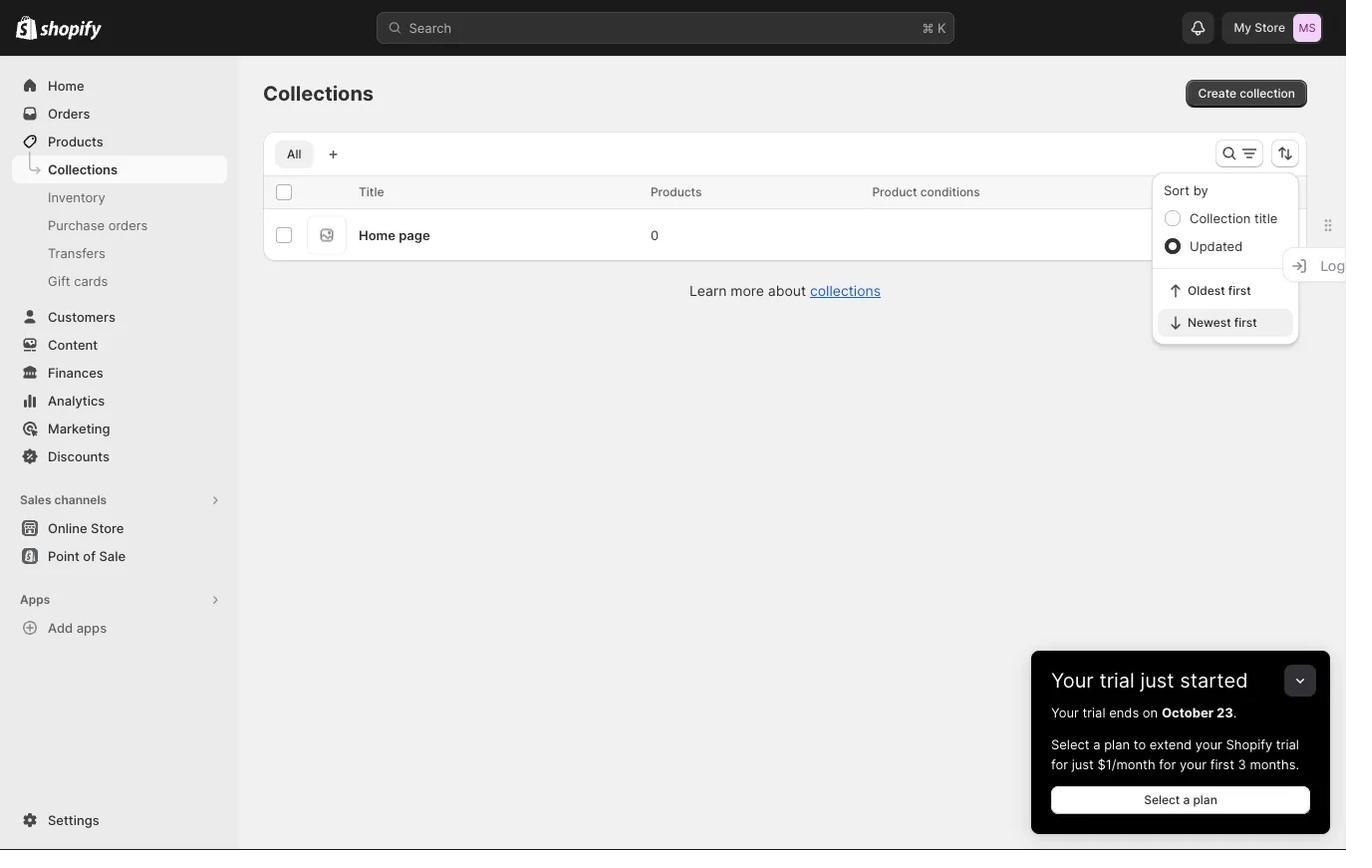 Task type: describe. For each thing, give the bounding box(es) containing it.
select for select a plan to extend your shopify trial for just $1/month for your first 3 months.
[[1052, 737, 1090, 752]]

⌘ k
[[923, 20, 946, 35]]

your for your trial ends on october 23 .
[[1052, 705, 1079, 720]]

sales channels
[[20, 493, 107, 507]]

home for home page
[[359, 227, 396, 243]]

collections link
[[810, 283, 881, 300]]

title
[[1255, 210, 1278, 226]]

first for oldest first
[[1229, 284, 1252, 298]]

apps
[[20, 593, 50, 607]]

$1/month
[[1098, 757, 1156, 772]]

channels
[[54, 493, 107, 507]]

2 for from the left
[[1160, 757, 1176, 772]]

newest first button
[[1158, 309, 1294, 337]]

purchase orders link
[[12, 211, 227, 239]]

home link
[[12, 72, 227, 100]]

apps
[[76, 620, 107, 635]]

transfers
[[48, 245, 105, 261]]

collection title
[[1190, 210, 1278, 226]]

finances
[[48, 365, 103, 380]]

just inside dropdown button
[[1141, 668, 1175, 693]]

your trial just started element
[[1032, 703, 1331, 834]]

gift
[[48, 273, 70, 289]]

your for your trial just started
[[1052, 668, 1094, 693]]

on
[[1143, 705, 1158, 720]]

create
[[1199, 86, 1237, 101]]

select a plan to extend your shopify trial for just $1/month for your first 3 months.
[[1052, 737, 1300, 772]]

online
[[48, 520, 87, 536]]

3
[[1239, 757, 1247, 772]]

products link
[[12, 128, 227, 155]]

first inside select a plan to extend your shopify trial for just $1/month for your first 3 months.
[[1211, 757, 1235, 772]]

trial inside select a plan to extend your shopify trial for just $1/month for your first 3 months.
[[1277, 737, 1300, 752]]

sales
[[20, 493, 51, 507]]

select a plan link
[[1052, 786, 1311, 814]]

orders link
[[12, 100, 227, 128]]

gift cards
[[48, 273, 108, 289]]

home page link
[[359, 227, 430, 243]]

shopify image
[[16, 16, 37, 40]]

k
[[938, 20, 946, 35]]

learn more about collections
[[690, 283, 881, 300]]

1 vertical spatial your
[[1180, 757, 1207, 772]]

point of sale link
[[12, 542, 227, 570]]

select for select a plan
[[1144, 793, 1180, 807]]

analytics
[[48, 393, 105, 408]]

select a plan
[[1144, 793, 1218, 807]]

discounts
[[48, 449, 110, 464]]

your trial ends on october 23 .
[[1052, 705, 1237, 720]]

store for online store
[[91, 520, 124, 536]]

transfers link
[[12, 239, 227, 267]]

0
[[651, 227, 659, 243]]

0 vertical spatial your
[[1196, 737, 1223, 752]]

newest first
[[1188, 315, 1258, 330]]

finances link
[[12, 359, 227, 387]]

updated
[[1190, 238, 1243, 254]]

page
[[399, 227, 430, 243]]

newest
[[1188, 315, 1232, 330]]

title button
[[359, 182, 404, 202]]

about
[[768, 283, 806, 300]]

add apps
[[48, 620, 107, 635]]

content
[[48, 337, 98, 352]]

point
[[48, 548, 80, 564]]

plan for select a plan to extend your shopify trial for just $1/month for your first 3 months.
[[1105, 737, 1130, 752]]

collections
[[810, 283, 881, 300]]

inventory
[[48, 189, 105, 205]]

content link
[[12, 331, 227, 359]]

customers
[[48, 309, 116, 324]]

first for newest first
[[1235, 315, 1258, 330]]

collection
[[1240, 86, 1296, 101]]

my store
[[1234, 20, 1286, 35]]

started
[[1180, 668, 1249, 693]]

sale
[[99, 548, 126, 564]]

search
[[409, 20, 452, 35]]

collection
[[1190, 210, 1251, 226]]

orders
[[108, 217, 148, 233]]



Task type: vqa. For each thing, say whether or not it's contained in the screenshot.
permissions
no



Task type: locate. For each thing, give the bounding box(es) containing it.
my store image
[[1294, 14, 1322, 42]]

0 vertical spatial products
[[48, 134, 103, 149]]

home
[[48, 78, 84, 93], [359, 227, 396, 243]]

point of sale
[[48, 548, 126, 564]]

home left the page
[[359, 227, 396, 243]]

plan up $1/month
[[1105, 737, 1130, 752]]

more
[[731, 283, 764, 300]]

0 vertical spatial first
[[1229, 284, 1252, 298]]

my
[[1234, 20, 1252, 35]]

0 horizontal spatial select
[[1052, 737, 1090, 752]]

1 vertical spatial first
[[1235, 315, 1258, 330]]

trial up months. on the bottom right of page
[[1277, 737, 1300, 752]]

a down select a plan to extend your shopify trial for just $1/month for your first 3 months.
[[1184, 793, 1190, 807]]

0 horizontal spatial plan
[[1105, 737, 1130, 752]]

1 vertical spatial products
[[651, 185, 702, 199]]

your inside dropdown button
[[1052, 668, 1094, 693]]

your left the ends
[[1052, 705, 1079, 720]]

select
[[1052, 737, 1090, 752], [1144, 793, 1180, 807]]

1 vertical spatial home
[[359, 227, 396, 243]]

product conditions
[[873, 185, 981, 199]]

for
[[1052, 757, 1069, 772], [1160, 757, 1176, 772]]

inventory link
[[12, 183, 227, 211]]

2 vertical spatial first
[[1211, 757, 1235, 772]]

store right "my"
[[1255, 20, 1286, 35]]

purchase orders
[[48, 217, 148, 233]]

title
[[359, 185, 384, 199]]

a for select a plan
[[1184, 793, 1190, 807]]

home for home
[[48, 78, 84, 93]]

shopify image
[[40, 20, 102, 40]]

learn
[[690, 283, 727, 300]]

oldest first
[[1188, 284, 1252, 298]]

first inside button
[[1235, 315, 1258, 330]]

your down '23'
[[1196, 737, 1223, 752]]

select inside select a plan to extend your shopify trial for just $1/month for your first 3 months.
[[1052, 737, 1090, 752]]

your trial just started
[[1052, 668, 1249, 693]]

add
[[48, 620, 73, 635]]

first right newest
[[1235, 315, 1258, 330]]

create collection link
[[1187, 80, 1308, 108]]

products down orders
[[48, 134, 103, 149]]

your trial just started button
[[1032, 651, 1331, 693]]

analytics link
[[12, 387, 227, 415]]

0 vertical spatial select
[[1052, 737, 1090, 752]]

october
[[1162, 705, 1214, 720]]

marketing
[[48, 421, 110, 436]]

products
[[48, 134, 103, 149], [651, 185, 702, 199]]

1 horizontal spatial just
[[1141, 668, 1175, 693]]

just
[[1141, 668, 1175, 693], [1072, 757, 1094, 772]]

sales channels button
[[12, 486, 227, 514]]

1 horizontal spatial a
[[1184, 793, 1190, 807]]

2 vertical spatial trial
[[1277, 737, 1300, 752]]

customers link
[[12, 303, 227, 331]]

1 horizontal spatial plan
[[1194, 793, 1218, 807]]

online store button
[[0, 514, 239, 542]]

shopify
[[1227, 737, 1273, 752]]

conditions
[[921, 185, 981, 199]]

sort by
[[1164, 182, 1209, 198]]

just left $1/month
[[1072, 757, 1094, 772]]

online store link
[[12, 514, 227, 542]]

store
[[1255, 20, 1286, 35], [91, 520, 124, 536]]

point of sale button
[[0, 542, 239, 570]]

oldest first button
[[1158, 277, 1294, 305]]

0 vertical spatial plan
[[1105, 737, 1130, 752]]

1 vertical spatial a
[[1184, 793, 1190, 807]]

by
[[1194, 182, 1209, 198]]

1 horizontal spatial collections
[[263, 81, 374, 106]]

0 vertical spatial a
[[1094, 737, 1101, 752]]

trial up the ends
[[1100, 668, 1135, 693]]

gift cards link
[[12, 267, 227, 295]]

1 horizontal spatial store
[[1255, 20, 1286, 35]]

0 vertical spatial trial
[[1100, 668, 1135, 693]]

collections up inventory
[[48, 161, 118, 177]]

product
[[873, 185, 918, 199]]

for left $1/month
[[1052, 757, 1069, 772]]

plan inside select a plan to extend your shopify trial for just $1/month for your first 3 months.
[[1105, 737, 1130, 752]]

all
[[287, 147, 301, 161]]

store for my store
[[1255, 20, 1286, 35]]

cards
[[74, 273, 108, 289]]

1 vertical spatial store
[[91, 520, 124, 536]]

0 vertical spatial home
[[48, 78, 84, 93]]

0 vertical spatial your
[[1052, 668, 1094, 693]]

0 horizontal spatial a
[[1094, 737, 1101, 752]]

ends
[[1110, 705, 1140, 720]]

1 your from the top
[[1052, 668, 1094, 693]]

select down select a plan to extend your shopify trial for just $1/month for your first 3 months.
[[1144, 793, 1180, 807]]

extend
[[1150, 737, 1192, 752]]

orders
[[48, 106, 90, 121]]

all button
[[275, 141, 313, 168]]

create collection
[[1199, 86, 1296, 101]]

2 your from the top
[[1052, 705, 1079, 720]]

home up orders
[[48, 78, 84, 93]]

settings link
[[12, 806, 227, 834]]

purchase
[[48, 217, 105, 233]]

1 horizontal spatial products
[[651, 185, 702, 199]]

add apps button
[[12, 614, 227, 642]]

your
[[1052, 668, 1094, 693], [1052, 705, 1079, 720]]

first right oldest
[[1229, 284, 1252, 298]]

for down extend
[[1160, 757, 1176, 772]]

plan
[[1105, 737, 1130, 752], [1194, 793, 1218, 807]]

1 horizontal spatial for
[[1160, 757, 1176, 772]]

a inside select a plan to extend your shopify trial for just $1/month for your first 3 months.
[[1094, 737, 1101, 752]]

to
[[1134, 737, 1146, 752]]

1 horizontal spatial select
[[1144, 793, 1180, 807]]

1 vertical spatial just
[[1072, 757, 1094, 772]]

0 horizontal spatial just
[[1072, 757, 1094, 772]]

.
[[1234, 705, 1237, 720]]

just up on
[[1141, 668, 1175, 693]]

trial for just
[[1100, 668, 1135, 693]]

store up sale on the left bottom
[[91, 520, 124, 536]]

⌘
[[923, 20, 934, 35]]

1 vertical spatial select
[[1144, 793, 1180, 807]]

your
[[1196, 737, 1223, 752], [1180, 757, 1207, 772]]

first left 3
[[1211, 757, 1235, 772]]

your down extend
[[1180, 757, 1207, 772]]

0 vertical spatial just
[[1141, 668, 1175, 693]]

collections
[[263, 81, 374, 106], [48, 161, 118, 177]]

select left "to"
[[1052, 737, 1090, 752]]

0 horizontal spatial for
[[1052, 757, 1069, 772]]

first
[[1229, 284, 1252, 298], [1235, 315, 1258, 330], [1211, 757, 1235, 772]]

1 horizontal spatial home
[[359, 227, 396, 243]]

0 horizontal spatial products
[[48, 134, 103, 149]]

products up 0
[[651, 185, 702, 199]]

1 vertical spatial trial
[[1083, 705, 1106, 720]]

select inside select a plan link
[[1144, 793, 1180, 807]]

0 horizontal spatial collections
[[48, 161, 118, 177]]

23
[[1217, 705, 1234, 720]]

1 for from the left
[[1052, 757, 1069, 772]]

oldest
[[1188, 284, 1226, 298]]

trial inside your trial just started dropdown button
[[1100, 668, 1135, 693]]

your up 'your trial ends on october 23 .' at right bottom
[[1052, 668, 1094, 693]]

0 vertical spatial store
[[1255, 20, 1286, 35]]

1 vertical spatial plan
[[1194, 793, 1218, 807]]

1 vertical spatial collections
[[48, 161, 118, 177]]

months.
[[1250, 757, 1300, 772]]

trial left the ends
[[1083, 705, 1106, 720]]

marketing link
[[12, 415, 227, 443]]

store inside button
[[91, 520, 124, 536]]

sort
[[1164, 182, 1190, 198]]

1 vertical spatial your
[[1052, 705, 1079, 720]]

plan for select a plan
[[1194, 793, 1218, 807]]

discounts link
[[12, 443, 227, 470]]

0 horizontal spatial home
[[48, 78, 84, 93]]

plan down select a plan to extend your shopify trial for just $1/month for your first 3 months.
[[1194, 793, 1218, 807]]

just inside select a plan to extend your shopify trial for just $1/month for your first 3 months.
[[1072, 757, 1094, 772]]

first inside button
[[1229, 284, 1252, 298]]

home page
[[359, 227, 430, 243]]

a up $1/month
[[1094, 737, 1101, 752]]

collections up all
[[263, 81, 374, 106]]

apps button
[[12, 586, 227, 614]]

settings
[[48, 812, 99, 828]]

of
[[83, 548, 96, 564]]

0 horizontal spatial store
[[91, 520, 124, 536]]

0 vertical spatial collections
[[263, 81, 374, 106]]

trial for ends
[[1083, 705, 1106, 720]]

a for select a plan to extend your shopify trial for just $1/month for your first 3 months.
[[1094, 737, 1101, 752]]



